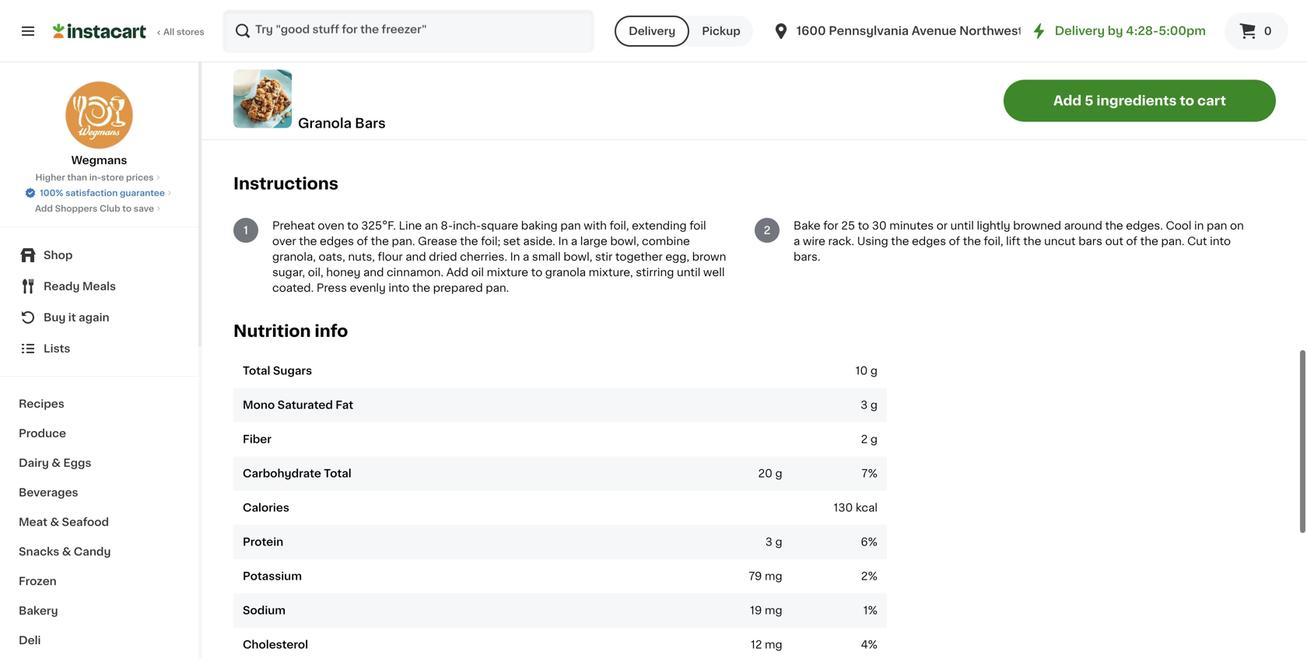 Task type: vqa. For each thing, say whether or not it's contained in the screenshot.
• associated with Kroger
no



Task type: describe. For each thing, give the bounding box(es) containing it.
1 tablespoons from the top
[[274, 60, 343, 71]]

mono
[[243, 400, 275, 411]]

g for total
[[775, 468, 783, 479]]

into inside preheat oven to 325°f. line an 8-inch-square baking pan with foil, extending foil over the edges of the pan. grease the foil; set aside. in a large bowl, combine granola, oats, nuts, flour and dried cherries. in a small bowl, stir together egg, brown sugar, oil, honey and cinnamon. add oil mixture to granola mixture, stirring until well coated. press evenly into the prepared pan.
[[389, 282, 410, 293]]

to for bake for 25 to 30 minutes or until lightly browned around the edges. cool in pan on a wire rack. using the edges of the foil, lift the uncut bars out of the pan. cut into bars.
[[858, 220, 869, 231]]

buy
[[44, 312, 66, 323]]

ready meals button
[[9, 271, 189, 302]]

all stores
[[163, 28, 204, 36]]

club
[[100, 204, 120, 213]]

sugars
[[273, 366, 312, 376]]

7
[[862, 468, 868, 479]]

into inside bake for 25 to 30 minutes or until lightly browned around the edges. cool in pan on a wire rack. using the edges of the foil, lift the uncut bars out of the pan. cut into bars.
[[1210, 236, 1231, 247]]

add 5 ingredients to cart
[[1054, 94, 1226, 107]]

meat & seafood
[[19, 517, 109, 528]]

the down the 325°f. at the top of page
[[371, 236, 389, 247]]

the up the "out"
[[1105, 220, 1124, 231]]

3 of from the left
[[1127, 236, 1138, 247]]

g up "7 %"
[[871, 434, 878, 445]]

g up 79 mg
[[775, 537, 783, 548]]

the down inch-
[[460, 236, 478, 247]]

service type group
[[615, 16, 753, 47]]

bakery
[[19, 605, 58, 616]]

the down browned
[[1024, 236, 1042, 247]]

dairy & eggs link
[[9, 448, 189, 478]]

1 inside ½ cup all-purpose flour ½ cup dried cherries, snipped 1 egg, beaten 3 tablespoons packed brown sugar 3 tablespoons vegetable oil 3 tablespoons honey ½ teaspoon ground cinnamon
[[265, 44, 269, 55]]

combine
[[642, 236, 690, 247]]

shoppers
[[55, 204, 98, 213]]

3 ½ from the top
[[265, 107, 276, 117]]

wegmans
[[71, 155, 127, 166]]

dried inside preheat oven to 325°f. line an 8-inch-square baking pan with foil, extending foil over the edges of the pan. grease the foil; set aside. in a large bowl, combine granola, oats, nuts, flour and dried cherries. in a small bowl, stir together egg, brown sugar, oil, honey and cinnamon. add oil mixture to granola mixture, stirring until well coated. press evenly into the prepared pan.
[[429, 251, 457, 262]]

granola bars
[[298, 117, 386, 130]]

for
[[824, 220, 839, 231]]

1 vertical spatial and
[[363, 267, 384, 278]]

oats,
[[319, 251, 345, 262]]

nuts,
[[348, 251, 375, 262]]

flour inside preheat oven to 325°f. line an 8-inch-square baking pan with foil, extending foil over the edges of the pan. grease the foil; set aside. in a large bowl, combine granola, oats, nuts, flour and dried cherries. in a small bowl, stir together egg, brown sugar, oil, honey and cinnamon. add oil mixture to granola mixture, stirring until well coated. press evenly into the prepared pan.
[[378, 251, 403, 262]]

100% satisfaction guarantee button
[[24, 184, 174, 199]]

8-
[[441, 220, 453, 231]]

granola
[[298, 117, 352, 130]]

79
[[749, 571, 762, 582]]

2 for 2 g
[[861, 434, 868, 445]]

higher
[[35, 173, 65, 182]]

1600
[[797, 25, 826, 37]]

1 vertical spatial bowl,
[[564, 251, 593, 262]]

wegmans logo image
[[65, 81, 133, 149]]

7 %
[[862, 468, 878, 479]]

foil
[[690, 220, 706, 231]]

sugar,
[[272, 267, 305, 278]]

oil,
[[308, 267, 323, 278]]

save
[[134, 204, 154, 213]]

instructions
[[233, 175, 339, 192]]

to down small
[[531, 267, 543, 278]]

add 5 ingredients to cart button
[[1004, 80, 1276, 122]]

instacart logo image
[[53, 22, 146, 40]]

a inside bake for 25 to 30 minutes or until lightly browned around the edges. cool in pan on a wire rack. using the edges of the foil, lift the uncut bars out of the pan. cut into bars.
[[794, 236, 800, 247]]

frozen link
[[9, 567, 189, 596]]

the down the edges.
[[1141, 236, 1159, 247]]

79 mg
[[749, 571, 783, 582]]

baking
[[521, 220, 558, 231]]

prices
[[126, 173, 154, 182]]

saturated
[[278, 400, 333, 411]]

bakery link
[[9, 596, 189, 626]]

foil, inside bake for 25 to 30 minutes or until lightly browned around the edges. cool in pan on a wire rack. using the edges of the foil, lift the uncut bars out of the pan. cut into bars.
[[984, 236, 1004, 247]]

the down the minutes
[[891, 236, 909, 247]]

cut
[[1188, 236, 1207, 247]]

until inside preheat oven to 325°f. line an 8-inch-square baking pan with foil, extending foil over the edges of the pan. grease the foil; set aside. in a large bowl, combine granola, oats, nuts, flour and dried cherries. in a small bowl, stir together egg, brown sugar, oil, honey and cinnamon. add oil mixture to granola mixture, stirring until well coated. press evenly into the prepared pan.
[[677, 267, 701, 278]]

meat & seafood link
[[9, 507, 189, 537]]

flour inside ½ cup all-purpose flour ½ cup dried cherries, snipped 1 egg, beaten 3 tablespoons packed brown sugar 3 tablespoons vegetable oil 3 tablespoons honey ½ teaspoon ground cinnamon
[[367, 13, 392, 24]]

pan inside bake for 25 to 30 minutes or until lightly browned around the edges. cool in pan on a wire rack. using the edges of the foil, lift the uncut bars out of the pan. cut into bars.
[[1207, 220, 1228, 231]]

foil;
[[481, 236, 500, 247]]

northwest
[[960, 25, 1023, 37]]

3 g for protein
[[766, 537, 783, 548]]

pan inside preheat oven to 325°f. line an 8-inch-square baking pan with foil, extending foil over the edges of the pan. grease the foil; set aside. in a large bowl, combine granola, oats, nuts, flour and dried cherries. in a small bowl, stir together egg, brown sugar, oil, honey and cinnamon. add oil mixture to granola mixture, stirring until well coated. press evenly into the prepared pan.
[[561, 220, 581, 231]]

1600 pennsylvania avenue northwest button
[[772, 9, 1023, 53]]

fat
[[336, 400, 353, 411]]

& for meat
[[50, 517, 59, 528]]

the up granola,
[[299, 236, 317, 247]]

19 mg
[[750, 605, 783, 616]]

5:00pm
[[1159, 25, 1206, 37]]

brown inside ½ cup all-purpose flour ½ cup dried cherries, snipped 1 egg, beaten 3 tablespoons packed brown sugar 3 tablespoons vegetable oil 3 tablespoons honey ½ teaspoon ground cinnamon
[[389, 60, 423, 71]]

12
[[751, 639, 762, 650]]

brown inside preheat oven to 325°f. line an 8-inch-square baking pan with foil, extending foil over the edges of the pan. grease the foil; set aside. in a large bowl, combine granola, oats, nuts, flour and dried cherries. in a small bowl, stir together egg, brown sugar, oil, honey and cinnamon. add oil mixture to granola mixture, stirring until well coated. press evenly into the prepared pan.
[[692, 251, 726, 262]]

dried inside ½ cup all-purpose flour ½ cup dried cherries, snipped 1 egg, beaten 3 tablespoons packed brown sugar 3 tablespoons vegetable oil 3 tablespoons honey ½ teaspoon ground cinnamon
[[302, 29, 330, 40]]

by
[[1108, 25, 1123, 37]]

0 vertical spatial bowl,
[[610, 236, 639, 247]]

to for add 5 ingredients to cart
[[1180, 94, 1195, 107]]

again
[[79, 312, 109, 323]]

all
[[163, 28, 175, 36]]

1 ½ from the top
[[265, 13, 276, 24]]

extending
[[632, 220, 687, 231]]

add inside preheat oven to 325°f. line an 8-inch-square baking pan with foil, extending foil over the edges of the pan. grease the foil; set aside. in a large bowl, combine granola, oats, nuts, flour and dried cherries. in a small bowl, stir together egg, brown sugar, oil, honey and cinnamon. add oil mixture to granola mixture, stirring until well coated. press evenly into the prepared pan.
[[446, 267, 469, 278]]

3 tablespoons from the top
[[274, 91, 343, 102]]

ready meals
[[44, 281, 116, 292]]

or
[[937, 220, 948, 231]]

12 mg
[[751, 639, 783, 650]]

wire
[[803, 236, 826, 247]]

mg for 19 mg
[[765, 605, 783, 616]]

2 cup from the top
[[278, 29, 299, 40]]

square
[[481, 220, 518, 231]]

1 horizontal spatial pan.
[[486, 282, 509, 293]]

well
[[703, 267, 725, 278]]

2 for 2
[[764, 225, 771, 236]]

1 cup from the top
[[278, 13, 299, 24]]

0 horizontal spatial a
[[523, 251, 529, 262]]

1 for 1
[[244, 225, 248, 236]]

19
[[750, 605, 762, 616]]

to for add shoppers club to save
[[122, 204, 132, 213]]

delivery for delivery by 4:28-5:00pm
[[1055, 25, 1105, 37]]

calories
[[243, 503, 289, 513]]

until inside bake for 25 to 30 minutes or until lightly browned around the edges. cool in pan on a wire rack. using the edges of the foil, lift the uncut bars out of the pan. cut into bars.
[[951, 220, 974, 231]]

6 %
[[861, 537, 878, 548]]

ground
[[333, 107, 372, 117]]

& for dairy
[[52, 458, 61, 468]]

5
[[1085, 94, 1094, 107]]

% for 7
[[868, 468, 878, 479]]

Search field
[[224, 11, 593, 51]]

30
[[872, 220, 887, 231]]

oil inside ½ cup all-purpose flour ½ cup dried cherries, snipped 1 egg, beaten 3 tablespoons packed brown sugar 3 tablespoons vegetable oil 3 tablespoons honey ½ teaspoon ground cinnamon
[[402, 75, 415, 86]]

1 for 1 %
[[864, 605, 868, 616]]

bars
[[355, 117, 386, 130]]

% for 4
[[868, 639, 878, 650]]

deli link
[[9, 626, 189, 655]]

delivery by 4:28-5:00pm
[[1055, 25, 1206, 37]]

coated.
[[272, 282, 314, 293]]

2 tablespoons from the top
[[274, 75, 343, 86]]

together
[[615, 251, 663, 262]]

25
[[841, 220, 855, 231]]

snacks
[[19, 546, 59, 557]]

½ cup all-purpose flour ½ cup dried cherries, snipped 1 egg, beaten 3 tablespoons packed brown sugar 3 tablespoons vegetable oil 3 tablespoons honey ½ teaspoon ground cinnamon
[[265, 13, 456, 117]]

granola
[[545, 267, 586, 278]]

1 %
[[864, 605, 878, 616]]

& for snacks
[[62, 546, 71, 557]]

cherries.
[[460, 251, 507, 262]]

carbohydrate total
[[243, 468, 352, 479]]

all-
[[302, 13, 319, 24]]

add for add 5 ingredients to cart
[[1054, 94, 1082, 107]]

edges inside preheat oven to 325°f. line an 8-inch-square baking pan with foil, extending foil over the edges of the pan. grease the foil; set aside. in a large bowl, combine granola, oats, nuts, flour and dried cherries. in a small bowl, stir together egg, brown sugar, oil, honey and cinnamon. add oil mixture to granola mixture, stirring until well coated. press evenly into the prepared pan.
[[320, 236, 354, 247]]

mg for 12 mg
[[765, 639, 783, 650]]

delivery for delivery
[[629, 26, 676, 37]]



Task type: locate. For each thing, give the bounding box(es) containing it.
until right the or on the top right of page
[[951, 220, 974, 231]]

2 horizontal spatial a
[[794, 236, 800, 247]]

in
[[558, 236, 568, 247], [510, 251, 520, 262]]

pan. inside bake for 25 to 30 minutes or until lightly browned around the edges. cool in pan on a wire rack. using the edges of the foil, lift the uncut bars out of the pan. cut into bars.
[[1161, 236, 1185, 247]]

0 vertical spatial add
[[1054, 94, 1082, 107]]

fiber
[[243, 434, 272, 445]]

0 horizontal spatial 3 g
[[766, 537, 783, 548]]

edges.
[[1126, 220, 1163, 231]]

2 vertical spatial ½
[[265, 107, 276, 117]]

0 vertical spatial foil,
[[610, 220, 629, 231]]

snacks & candy
[[19, 546, 111, 557]]

0 vertical spatial &
[[52, 458, 61, 468]]

edges
[[320, 236, 354, 247], [912, 236, 946, 247]]

total up mono
[[243, 366, 270, 376]]

2 ½ from the top
[[265, 29, 276, 40]]

0 vertical spatial into
[[1210, 236, 1231, 247]]

3 g up the 2 g at the bottom right of page
[[861, 400, 878, 411]]

3 % from the top
[[868, 571, 878, 582]]

lists link
[[9, 333, 189, 364]]

2 horizontal spatial pan.
[[1161, 236, 1185, 247]]

0 vertical spatial flour
[[367, 13, 392, 24]]

1 horizontal spatial into
[[1210, 236, 1231, 247]]

mono saturated fat
[[243, 400, 353, 411]]

0 horizontal spatial edges
[[320, 236, 354, 247]]

brown
[[389, 60, 423, 71], [692, 251, 726, 262]]

and up evenly
[[363, 267, 384, 278]]

1 horizontal spatial pan
[[1207, 220, 1228, 231]]

% down 1 %
[[868, 639, 878, 650]]

1 horizontal spatial delivery
[[1055, 25, 1105, 37]]

0 vertical spatial 3 g
[[861, 400, 878, 411]]

add left 5 on the right top of page
[[1054, 94, 1082, 107]]

1 vertical spatial mg
[[765, 605, 783, 616]]

minutes
[[890, 220, 934, 231]]

a left large
[[571, 236, 578, 247]]

2 horizontal spatial of
[[1127, 236, 1138, 247]]

buy it again
[[44, 312, 109, 323]]

add
[[1054, 94, 1082, 107], [35, 204, 53, 213], [446, 267, 469, 278]]

foil, down lightly
[[984, 236, 1004, 247]]

100% satisfaction guarantee
[[40, 189, 165, 197]]

20 g
[[758, 468, 783, 479]]

0 vertical spatial in
[[558, 236, 568, 247]]

0 horizontal spatial and
[[363, 267, 384, 278]]

mg
[[765, 571, 783, 582], [765, 605, 783, 616], [765, 639, 783, 650]]

0 horizontal spatial in
[[510, 251, 520, 262]]

purpose
[[319, 13, 364, 24]]

g right 20
[[775, 468, 783, 479]]

0 horizontal spatial foil,
[[610, 220, 629, 231]]

flour up cherries,
[[367, 13, 392, 24]]

1 vertical spatial tablespoons
[[274, 75, 343, 86]]

snipped
[[383, 29, 428, 40]]

0 horizontal spatial pan.
[[392, 236, 415, 247]]

3 mg from the top
[[765, 639, 783, 650]]

honey inside preheat oven to 325°f. line an 8-inch-square baking pan with foil, extending foil over the edges of the pan. grease the foil; set aside. in a large bowl, combine granola, oats, nuts, flour and dried cherries. in a small bowl, stir together egg, brown sugar, oil, honey and cinnamon. add oil mixture to granola mixture, stirring until well coated. press evenly into the prepared pan.
[[326, 267, 361, 278]]

0 horizontal spatial into
[[389, 282, 410, 293]]

0 vertical spatial mg
[[765, 571, 783, 582]]

packed
[[345, 60, 386, 71]]

browned
[[1013, 220, 1062, 231]]

1 vertical spatial cup
[[278, 29, 299, 40]]

pan left with
[[561, 220, 581, 231]]

1 horizontal spatial a
[[571, 236, 578, 247]]

0 vertical spatial 1
[[265, 44, 269, 55]]

0 horizontal spatial bowl,
[[564, 251, 593, 262]]

2 vertical spatial add
[[446, 267, 469, 278]]

of inside preheat oven to 325°f. line an 8-inch-square baking pan with foil, extending foil over the edges of the pan. grease the foil; set aside. in a large bowl, combine granola, oats, nuts, flour and dried cherries. in a small bowl, stir together egg, brown sugar, oil, honey and cinnamon. add oil mixture to granola mixture, stirring until well coated. press evenly into the prepared pan.
[[357, 236, 368, 247]]

bake
[[794, 220, 821, 231]]

in
[[1195, 220, 1204, 231]]

dried up beaten
[[302, 29, 330, 40]]

2 horizontal spatial 1
[[864, 605, 868, 616]]

honey up "ground"
[[345, 91, 380, 102]]

1 left over
[[244, 225, 248, 236]]

egg, down combine
[[666, 251, 690, 262]]

% for 6
[[868, 537, 878, 548]]

% down the 2 g at the bottom right of page
[[868, 468, 878, 479]]

eggs
[[63, 458, 91, 468]]

pan.
[[392, 236, 415, 247], [1161, 236, 1185, 247], [486, 282, 509, 293]]

oil down cherries. on the top left of page
[[471, 267, 484, 278]]

2 edges from the left
[[912, 236, 946, 247]]

0 vertical spatial cup
[[278, 13, 299, 24]]

egg, left beaten
[[272, 44, 296, 55]]

1 vertical spatial 3 g
[[766, 537, 783, 548]]

4
[[861, 639, 868, 650]]

shop
[[44, 250, 73, 261]]

2 vertical spatial &
[[62, 546, 71, 557]]

130 kcal
[[834, 503, 878, 513]]

2 vertical spatial tablespoons
[[274, 91, 343, 102]]

0 horizontal spatial brown
[[389, 60, 423, 71]]

0 vertical spatial brown
[[389, 60, 423, 71]]

0 vertical spatial 2
[[764, 225, 771, 236]]

% down 2 %
[[868, 605, 878, 616]]

mg right 19
[[765, 605, 783, 616]]

2 for 2 %
[[861, 571, 868, 582]]

mg for 79 mg
[[765, 571, 783, 582]]

1 horizontal spatial oil
[[471, 267, 484, 278]]

0 vertical spatial ½
[[265, 13, 276, 24]]

0 horizontal spatial total
[[243, 366, 270, 376]]

0 horizontal spatial of
[[357, 236, 368, 247]]

pan right in
[[1207, 220, 1228, 231]]

0 horizontal spatial egg,
[[272, 44, 296, 55]]

& left eggs
[[52, 458, 61, 468]]

2 horizontal spatial add
[[1054, 94, 1082, 107]]

4 % from the top
[[868, 605, 878, 616]]

to inside button
[[1180, 94, 1195, 107]]

grease
[[418, 236, 457, 247]]

0 vertical spatial oil
[[402, 75, 415, 86]]

to right oven on the left
[[347, 220, 359, 231]]

honey down oats,
[[326, 267, 361, 278]]

using
[[857, 236, 889, 247]]

oil inside preheat oven to 325°f. line an 8-inch-square baking pan with foil, extending foil over the edges of the pan. grease the foil; set aside. in a large bowl, combine granola, oats, nuts, flour and dried cherries. in a small bowl, stir together egg, brown sugar, oil, honey and cinnamon. add oil mixture to granola mixture, stirring until well coated. press evenly into the prepared pan.
[[471, 267, 484, 278]]

into down on
[[1210, 236, 1231, 247]]

1 % from the top
[[868, 468, 878, 479]]

1 up 4
[[864, 605, 868, 616]]

1 vertical spatial honey
[[326, 267, 361, 278]]

0 horizontal spatial until
[[677, 267, 701, 278]]

it
[[68, 312, 76, 323]]

&
[[52, 458, 61, 468], [50, 517, 59, 528], [62, 546, 71, 557]]

small
[[532, 251, 561, 262]]

bowl, up granola
[[564, 251, 593, 262]]

stores
[[177, 28, 204, 36]]

to left cart
[[1180, 94, 1195, 107]]

1 vertical spatial 2
[[861, 434, 868, 445]]

0 horizontal spatial oil
[[402, 75, 415, 86]]

delivery by 4:28-5:00pm link
[[1030, 22, 1206, 40]]

1 horizontal spatial in
[[558, 236, 568, 247]]

out
[[1106, 236, 1124, 247]]

egg, inside ½ cup all-purpose flour ½ cup dried cherries, snipped 1 egg, beaten 3 tablespoons packed brown sugar 3 tablespoons vegetable oil 3 tablespoons honey ½ teaspoon ground cinnamon
[[272, 44, 296, 55]]

1 horizontal spatial dried
[[429, 251, 457, 262]]

1 vertical spatial until
[[677, 267, 701, 278]]

1 horizontal spatial add
[[446, 267, 469, 278]]

% up 1 %
[[868, 571, 878, 582]]

pan. down mixture
[[486, 282, 509, 293]]

2 left bake
[[764, 225, 771, 236]]

0 vertical spatial until
[[951, 220, 974, 231]]

% for 2
[[868, 571, 878, 582]]

0 horizontal spatial 1
[[244, 225, 248, 236]]

0 vertical spatial total
[[243, 366, 270, 376]]

the
[[1105, 220, 1124, 231], [299, 236, 317, 247], [371, 236, 389, 247], [460, 236, 478, 247], [891, 236, 909, 247], [963, 236, 981, 247], [1024, 236, 1042, 247], [1141, 236, 1159, 247], [412, 282, 430, 293]]

edges down the or on the top right of page
[[912, 236, 946, 247]]

1 of from the left
[[357, 236, 368, 247]]

1 vertical spatial oil
[[471, 267, 484, 278]]

rack.
[[828, 236, 855, 247]]

2 % from the top
[[868, 537, 878, 548]]

dried down grease
[[429, 251, 457, 262]]

0 vertical spatial dried
[[302, 29, 330, 40]]

2 down 6 at the right bottom of the page
[[861, 571, 868, 582]]

egg, inside preheat oven to 325°f. line an 8-inch-square baking pan with foil, extending foil over the edges of the pan. grease the foil; set aside. in a large bowl, combine granola, oats, nuts, flour and dried cherries. in a small bowl, stir together egg, brown sugar, oil, honey and cinnamon. add oil mixture to granola mixture, stirring until well coated. press evenly into the prepared pan.
[[666, 251, 690, 262]]

the down cinnamon.
[[412, 282, 430, 293]]

pan. down line
[[392, 236, 415, 247]]

add down 100%
[[35, 204, 53, 213]]

on
[[1230, 220, 1244, 231]]

1 horizontal spatial of
[[949, 236, 960, 247]]

1 horizontal spatial total
[[324, 468, 352, 479]]

than
[[67, 173, 87, 182]]

all stores link
[[53, 9, 205, 53]]

1 vertical spatial into
[[389, 282, 410, 293]]

into down cinnamon.
[[389, 282, 410, 293]]

to left save
[[122, 204, 132, 213]]

1 vertical spatial &
[[50, 517, 59, 528]]

2 of from the left
[[949, 236, 960, 247]]

g right '10'
[[871, 366, 878, 376]]

store
[[101, 173, 124, 182]]

325°f.
[[361, 220, 396, 231]]

until left well
[[677, 267, 701, 278]]

1 horizontal spatial bowl,
[[610, 236, 639, 247]]

1 vertical spatial dried
[[429, 251, 457, 262]]

cup up beaten
[[278, 29, 299, 40]]

1 vertical spatial in
[[510, 251, 520, 262]]

add inside button
[[1054, 94, 1082, 107]]

ready meals link
[[9, 271, 189, 302]]

0 horizontal spatial dried
[[302, 29, 330, 40]]

of up nuts,
[[357, 236, 368, 247]]

in down set
[[510, 251, 520, 262]]

honey
[[345, 91, 380, 102], [326, 267, 361, 278]]

g for sugars
[[871, 366, 878, 376]]

1 vertical spatial foil,
[[984, 236, 1004, 247]]

1 vertical spatial flour
[[378, 251, 403, 262]]

brown down snipped on the left top of the page
[[389, 60, 423, 71]]

None search field
[[223, 9, 595, 53]]

to right 25
[[858, 220, 869, 231]]

2 vertical spatial 1
[[864, 605, 868, 616]]

around
[[1064, 220, 1103, 231]]

nutrition
[[233, 323, 311, 339]]

0 horizontal spatial delivery
[[629, 26, 676, 37]]

1 left beaten
[[265, 44, 269, 55]]

0 vertical spatial tablespoons
[[274, 60, 343, 71]]

the down lightly
[[963, 236, 981, 247]]

1 edges from the left
[[320, 236, 354, 247]]

ingredients
[[1097, 94, 1177, 107]]

a left small
[[523, 251, 529, 262]]

produce link
[[9, 419, 189, 448]]

1 vertical spatial total
[[324, 468, 352, 479]]

1 vertical spatial 1
[[244, 225, 248, 236]]

oil up cinnamon
[[402, 75, 415, 86]]

add up prepared
[[446, 267, 469, 278]]

beverages
[[19, 487, 78, 498]]

bowl, up together
[[610, 236, 639, 247]]

of left lift
[[949, 236, 960, 247]]

delivery inside button
[[629, 26, 676, 37]]

preheat oven to 325°f. line an 8-inch-square baking pan with foil, extending foil over the edges of the pan. grease the foil; set aside. in a large bowl, combine granola, oats, nuts, flour and dried cherries. in a small bowl, stir together egg, brown sugar, oil, honey and cinnamon. add oil mixture to granola mixture, stirring until well coated. press evenly into the prepared pan.
[[272, 220, 726, 293]]

total right carbohydrate
[[324, 468, 352, 479]]

1 vertical spatial brown
[[692, 251, 726, 262]]

and up cinnamon.
[[406, 251, 426, 262]]

2 vertical spatial mg
[[765, 639, 783, 650]]

of right the "out"
[[1127, 236, 1138, 247]]

0 vertical spatial egg,
[[272, 44, 296, 55]]

2 mg from the top
[[765, 605, 783, 616]]

0 vertical spatial and
[[406, 251, 426, 262]]

buy it again link
[[9, 302, 189, 333]]

add for add shoppers club to save
[[35, 204, 53, 213]]

delivery left by
[[1055, 25, 1105, 37]]

0
[[1264, 26, 1272, 37]]

aside.
[[523, 236, 556, 247]]

1 horizontal spatial and
[[406, 251, 426, 262]]

bars
[[1079, 236, 1103, 247]]

3 g up 79 mg
[[766, 537, 783, 548]]

% for 1
[[868, 605, 878, 616]]

an
[[425, 220, 438, 231]]

1 horizontal spatial 1
[[265, 44, 269, 55]]

foil, right with
[[610, 220, 629, 231]]

oven
[[318, 220, 344, 231]]

honey inside ½ cup all-purpose flour ½ cup dried cherries, snipped 1 egg, beaten 3 tablespoons packed brown sugar 3 tablespoons vegetable oil 3 tablespoons honey ½ teaspoon ground cinnamon
[[345, 91, 380, 102]]

1 horizontal spatial until
[[951, 220, 974, 231]]

a left wire
[[794, 236, 800, 247]]

& left candy
[[62, 546, 71, 557]]

g up the 2 g at the bottom right of page
[[871, 400, 878, 411]]

& right 'meat'
[[50, 517, 59, 528]]

2 vertical spatial 2
[[861, 571, 868, 582]]

add shoppers club to save link
[[35, 202, 163, 215]]

1 vertical spatial add
[[35, 204, 53, 213]]

nutrition info
[[233, 323, 348, 339]]

total sugars
[[243, 366, 312, 376]]

1 horizontal spatial 3 g
[[861, 400, 878, 411]]

brown up well
[[692, 251, 726, 262]]

flour right nuts,
[[378, 251, 403, 262]]

3 g for mono saturated fat
[[861, 400, 878, 411]]

in up small
[[558, 236, 568, 247]]

1 horizontal spatial foil,
[[984, 236, 1004, 247]]

edges inside bake for 25 to 30 minutes or until lightly browned around the edges. cool in pan on a wire rack. using the edges of the foil, lift the uncut bars out of the pan. cut into bars.
[[912, 236, 946, 247]]

1 horizontal spatial brown
[[692, 251, 726, 262]]

delivery
[[1055, 25, 1105, 37], [629, 26, 676, 37]]

10
[[856, 366, 868, 376]]

1 horizontal spatial edges
[[912, 236, 946, 247]]

1 vertical spatial ½
[[265, 29, 276, 40]]

5 % from the top
[[868, 639, 878, 650]]

2 pan from the left
[[1207, 220, 1228, 231]]

1 horizontal spatial egg,
[[666, 251, 690, 262]]

flour
[[367, 13, 392, 24], [378, 251, 403, 262]]

delivery left pickup button
[[629, 26, 676, 37]]

2 up 7
[[861, 434, 868, 445]]

mixture,
[[589, 267, 633, 278]]

0 horizontal spatial pan
[[561, 220, 581, 231]]

mg right 79
[[765, 571, 783, 582]]

set
[[503, 236, 521, 247]]

lists
[[44, 343, 70, 354]]

pan. down cool
[[1161, 236, 1185, 247]]

lightly
[[977, 220, 1011, 231]]

over
[[272, 236, 296, 247]]

0 vertical spatial honey
[[345, 91, 380, 102]]

1 pan from the left
[[561, 220, 581, 231]]

recipes
[[19, 398, 64, 409]]

pennsylvania
[[829, 25, 909, 37]]

teaspoon
[[278, 107, 330, 117]]

deli
[[19, 635, 41, 646]]

total
[[243, 366, 270, 376], [324, 468, 352, 479]]

sodium
[[243, 605, 286, 616]]

1 mg from the top
[[765, 571, 783, 582]]

cup left all-
[[278, 13, 299, 24]]

g for saturated
[[871, 400, 878, 411]]

mg right '12'
[[765, 639, 783, 650]]

20
[[758, 468, 773, 479]]

0 horizontal spatial add
[[35, 204, 53, 213]]

foil, inside preheat oven to 325°f. line an 8-inch-square baking pan with foil, extending foil over the edges of the pan. grease the foil; set aside. in a large bowl, combine granola, oats, nuts, flour and dried cherries. in a small bowl, stir together egg, brown sugar, oil, honey and cinnamon. add oil mixture to granola mixture, stirring until well coated. press evenly into the prepared pan.
[[610, 220, 629, 231]]

with
[[584, 220, 607, 231]]

edges up oats,
[[320, 236, 354, 247]]

to inside bake for 25 to 30 minutes or until lightly browned around the edges. cool in pan on a wire rack. using the edges of the foil, lift the uncut bars out of the pan. cut into bars.
[[858, 220, 869, 231]]

pickup
[[702, 26, 741, 37]]

2 %
[[861, 571, 878, 582]]

1 vertical spatial egg,
[[666, 251, 690, 262]]

dairy & eggs
[[19, 458, 91, 468]]

and
[[406, 251, 426, 262], [363, 267, 384, 278]]

% up 2 %
[[868, 537, 878, 548]]



